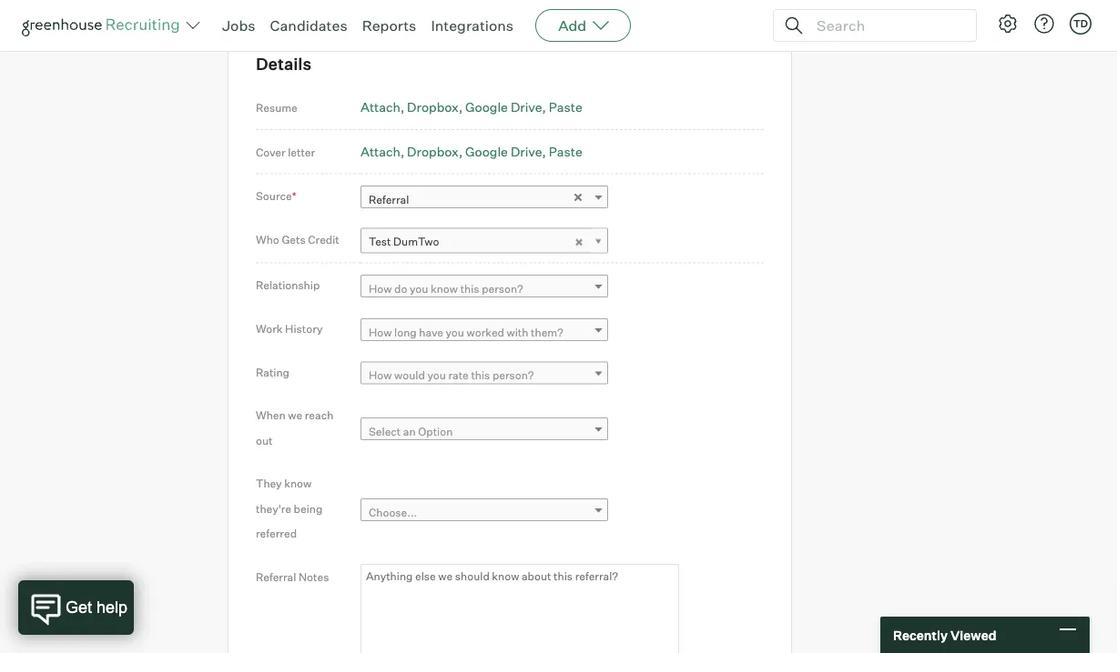 Task type: locate. For each thing, give the bounding box(es) containing it.
dropbox up referral link
[[407, 144, 459, 159]]

0 vertical spatial drive
[[511, 99, 542, 115]]

dropbox link down integrations
[[407, 99, 463, 115]]

you for know
[[410, 282, 428, 296]]

1 vertical spatial attach link
[[361, 144, 405, 159]]

td button
[[1066, 9, 1096, 38]]

1 paste link from the top
[[549, 99, 583, 115]]

you left rate
[[428, 369, 446, 383]]

1 vertical spatial google drive link
[[465, 144, 546, 159]]

jobs
[[222, 16, 255, 35]]

person? down with
[[493, 369, 534, 383]]

attach link for cover letter
[[361, 144, 405, 159]]

2 attach link from the top
[[361, 144, 405, 159]]

paste for resume
[[549, 99, 583, 115]]

1 vertical spatial attach dropbox google drive paste
[[361, 144, 583, 159]]

1 attach link from the top
[[361, 99, 405, 115]]

0 horizontal spatial referral
[[256, 571, 296, 584]]

0 vertical spatial google drive link
[[465, 99, 546, 115]]

person?
[[482, 282, 523, 296], [493, 369, 534, 383]]

with
[[507, 325, 529, 339]]

relationship
[[256, 279, 320, 292]]

Referral Notes text field
[[361, 565, 679, 654]]

candidates
[[270, 16, 348, 35]]

this inside how would you rate this person? link
[[471, 369, 490, 383]]

know up the being
[[284, 477, 312, 491]]

1 drive from the top
[[511, 99, 542, 115]]

1 vertical spatial paste link
[[549, 144, 583, 159]]

1 how from the top
[[369, 282, 392, 296]]

referral
[[369, 193, 409, 206], [256, 571, 296, 584]]

attach
[[361, 99, 401, 115], [361, 144, 401, 159]]

google
[[465, 99, 508, 115], [465, 144, 508, 159]]

attach down reports link
[[361, 99, 401, 115]]

person? inside how do you know this person? link
[[482, 282, 523, 296]]

work
[[256, 322, 283, 336]]

1 vertical spatial person?
[[493, 369, 534, 383]]

1 vertical spatial attach
[[361, 144, 401, 159]]

referral link
[[361, 186, 608, 212]]

2 attach dropbox google drive paste from the top
[[361, 144, 583, 159]]

2 paste from the top
[[549, 144, 583, 159]]

candidates link
[[270, 16, 348, 35]]

how do you know this person? link
[[361, 275, 608, 302]]

cover
[[256, 145, 286, 159]]

google down integrations
[[465, 99, 508, 115]]

2 how from the top
[[369, 325, 392, 339]]

2 attach from the top
[[361, 144, 401, 159]]

person? for how would you rate this person?
[[493, 369, 534, 383]]

2 vertical spatial how
[[369, 369, 392, 383]]

this for know
[[460, 282, 480, 296]]

attach link right letter
[[361, 144, 405, 159]]

2 google from the top
[[465, 144, 508, 159]]

attach dropbox google drive paste up referral link
[[361, 144, 583, 159]]

out
[[256, 434, 273, 448]]

dropbox link for resume
[[407, 99, 463, 115]]

0 vertical spatial you
[[410, 282, 428, 296]]

google drive link for cover letter
[[465, 144, 546, 159]]

dropbox link
[[407, 99, 463, 115], [407, 144, 463, 159]]

2 paste link from the top
[[549, 144, 583, 159]]

jobs link
[[222, 16, 255, 35]]

this
[[460, 282, 480, 296], [471, 369, 490, 383]]

1 vertical spatial this
[[471, 369, 490, 383]]

0 vertical spatial referral
[[369, 193, 409, 206]]

how
[[369, 282, 392, 296], [369, 325, 392, 339], [369, 369, 392, 383]]

google up referral link
[[465, 144, 508, 159]]

2 dropbox link from the top
[[407, 144, 463, 159]]

dropbox
[[407, 99, 459, 115], [407, 144, 459, 159]]

they're
[[256, 502, 291, 516]]

1 attach dropbox google drive paste from the top
[[361, 99, 583, 115]]

1 vertical spatial how
[[369, 325, 392, 339]]

1 google from the top
[[465, 99, 508, 115]]

0 vertical spatial how
[[369, 282, 392, 296]]

attach link for resume
[[361, 99, 405, 115]]

2 google drive link from the top
[[465, 144, 546, 159]]

attach dropbox google drive paste
[[361, 99, 583, 115], [361, 144, 583, 159]]

dropbox down integrations
[[407, 99, 459, 115]]

they
[[256, 477, 282, 491]]

how would you rate this person? link
[[361, 362, 608, 389]]

this for rate
[[471, 369, 490, 383]]

referral up test
[[369, 193, 409, 206]]

2 vertical spatial you
[[428, 369, 446, 383]]

1 vertical spatial referral
[[256, 571, 296, 584]]

0 horizontal spatial know
[[284, 477, 312, 491]]

recently
[[893, 628, 948, 644]]

know
[[431, 282, 458, 296], [284, 477, 312, 491]]

know right 'do'
[[431, 282, 458, 296]]

1 vertical spatial know
[[284, 477, 312, 491]]

they know they're being referred
[[256, 477, 323, 541]]

this inside how do you know this person? link
[[460, 282, 480, 296]]

0 vertical spatial google
[[465, 99, 508, 115]]

1 vertical spatial paste
[[549, 144, 583, 159]]

attach for resume
[[361, 99, 401, 115]]

drive
[[511, 99, 542, 115], [511, 144, 542, 159]]

how left 'do'
[[369, 282, 392, 296]]

this up the how long have you worked with them?
[[460, 282, 480, 296]]

attach dropbox google drive paste for cover letter
[[361, 144, 583, 159]]

0 vertical spatial attach link
[[361, 99, 405, 115]]

0 vertical spatial attach dropbox google drive paste
[[361, 99, 583, 115]]

dropbox link up referral link
[[407, 144, 463, 159]]

referral for referral notes
[[256, 571, 296, 584]]

1 paste from the top
[[549, 99, 583, 115]]

1 google drive link from the top
[[465, 99, 546, 115]]

3 how from the top
[[369, 369, 392, 383]]

0 vertical spatial dropbox link
[[407, 99, 463, 115]]

attach right letter
[[361, 144, 401, 159]]

how long have you worked with them?
[[369, 325, 563, 339]]

you right 'do'
[[410, 282, 428, 296]]

1 vertical spatial dropbox link
[[407, 144, 463, 159]]

integrations link
[[431, 16, 514, 35]]

how do you know this person?
[[369, 282, 523, 296]]

add
[[558, 16, 587, 35]]

0 vertical spatial person?
[[482, 282, 523, 296]]

work history
[[256, 322, 323, 336]]

0 vertical spatial paste link
[[549, 99, 583, 115]]

person? up with
[[482, 282, 523, 296]]

you for rate
[[428, 369, 446, 383]]

*
[[292, 189, 297, 203]]

1 attach from the top
[[361, 99, 401, 115]]

reports link
[[362, 16, 417, 35]]

1 horizontal spatial referral
[[369, 193, 409, 206]]

2 dropbox from the top
[[407, 144, 459, 159]]

cover letter
[[256, 145, 315, 159]]

google drive link
[[465, 99, 546, 115], [465, 144, 546, 159]]

select an option
[[369, 425, 453, 438]]

google drive link up referral link
[[465, 144, 546, 159]]

attach dropbox google drive paste down integrations
[[361, 99, 583, 115]]

referral left notes
[[256, 571, 296, 584]]

this right rate
[[471, 369, 490, 383]]

google for cover letter
[[465, 144, 508, 159]]

being
[[294, 502, 323, 516]]

paste link for resume
[[549, 99, 583, 115]]

integrations
[[431, 16, 514, 35]]

how left long
[[369, 325, 392, 339]]

reach
[[305, 409, 334, 423]]

attach link
[[361, 99, 405, 115], [361, 144, 405, 159]]

paste
[[549, 99, 583, 115], [549, 144, 583, 159]]

0 vertical spatial dropbox
[[407, 99, 459, 115]]

know inside the they know they're being referred
[[284, 477, 312, 491]]

person? inside how would you rate this person? link
[[493, 369, 534, 383]]

1 vertical spatial drive
[[511, 144, 542, 159]]

dumtwo
[[393, 235, 439, 249]]

choose...
[[369, 506, 417, 519]]

drive for cover letter
[[511, 144, 542, 159]]

dropbox link for cover letter
[[407, 144, 463, 159]]

would
[[394, 369, 425, 383]]

you right have
[[446, 325, 464, 339]]

paste link
[[549, 99, 583, 115], [549, 144, 583, 159]]

0 vertical spatial know
[[431, 282, 458, 296]]

you
[[410, 282, 428, 296], [446, 325, 464, 339], [428, 369, 446, 383]]

1 dropbox from the top
[[407, 99, 459, 115]]

paste for cover letter
[[549, 144, 583, 159]]

paste link for cover letter
[[549, 144, 583, 159]]

0 vertical spatial attach
[[361, 99, 401, 115]]

0 vertical spatial paste
[[549, 99, 583, 115]]

1 vertical spatial dropbox
[[407, 144, 459, 159]]

configure image
[[997, 13, 1019, 35]]

how would you rate this person?
[[369, 369, 534, 383]]

0 vertical spatial this
[[460, 282, 480, 296]]

1 vertical spatial google
[[465, 144, 508, 159]]

2 drive from the top
[[511, 144, 542, 159]]

attach link down reports link
[[361, 99, 405, 115]]

credit
[[308, 233, 339, 246]]

google drive link down integrations
[[465, 99, 546, 115]]

reports
[[362, 16, 417, 35]]

how left would
[[369, 369, 392, 383]]

add button
[[536, 9, 631, 42]]

1 dropbox link from the top
[[407, 99, 463, 115]]



Task type: vqa. For each thing, say whether or not it's contained in the screenshot.
Interview Kit
no



Task type: describe. For each thing, give the bounding box(es) containing it.
referral for referral
[[369, 193, 409, 206]]

1 horizontal spatial know
[[431, 282, 458, 296]]

rate
[[448, 369, 469, 383]]

gets
[[282, 233, 306, 246]]

letter
[[288, 145, 315, 159]]

have
[[419, 325, 443, 339]]

do
[[394, 282, 407, 296]]

how long have you worked with them? link
[[361, 319, 608, 345]]

resume
[[256, 101, 298, 115]]

attach dropbox google drive paste for resume
[[361, 99, 583, 115]]

referred
[[256, 527, 297, 541]]

drive for resume
[[511, 99, 542, 115]]

google for resume
[[465, 99, 508, 115]]

when we reach out
[[256, 409, 334, 448]]

long
[[394, 325, 417, 339]]

them?
[[531, 325, 563, 339]]

person? for how do you know this person?
[[482, 282, 523, 296]]

rating
[[256, 366, 290, 379]]

who gets credit
[[256, 233, 339, 246]]

1 vertical spatial you
[[446, 325, 464, 339]]

test
[[369, 235, 391, 249]]

who
[[256, 233, 279, 246]]

details
[[256, 53, 312, 74]]

Search text field
[[812, 12, 960, 39]]

select
[[369, 425, 401, 438]]

how for how would you rate this person?
[[369, 369, 392, 383]]

dropbox for cover letter
[[407, 144, 459, 159]]

attach for cover letter
[[361, 144, 401, 159]]

how for how long have you worked with them?
[[369, 325, 392, 339]]

option
[[418, 425, 453, 438]]

choose... link
[[361, 499, 608, 525]]

td button
[[1070, 13, 1092, 35]]

worked
[[467, 325, 504, 339]]

recently viewed
[[893, 628, 997, 644]]

google drive link for resume
[[465, 99, 546, 115]]

dropbox for resume
[[407, 99, 459, 115]]

td
[[1074, 17, 1088, 30]]

we
[[288, 409, 302, 423]]

an
[[403, 425, 416, 438]]

source
[[256, 189, 292, 203]]

when
[[256, 409, 286, 423]]

notes
[[299, 571, 329, 584]]

history
[[285, 322, 323, 336]]

viewed
[[951, 628, 997, 644]]

source *
[[256, 189, 297, 203]]

select an option link
[[361, 418, 608, 444]]

test dumtwo link
[[361, 228, 608, 254]]

referral notes
[[256, 571, 329, 584]]

test dumtwo
[[369, 235, 439, 249]]

greenhouse recruiting image
[[22, 15, 186, 36]]

how for how do you know this person?
[[369, 282, 392, 296]]



